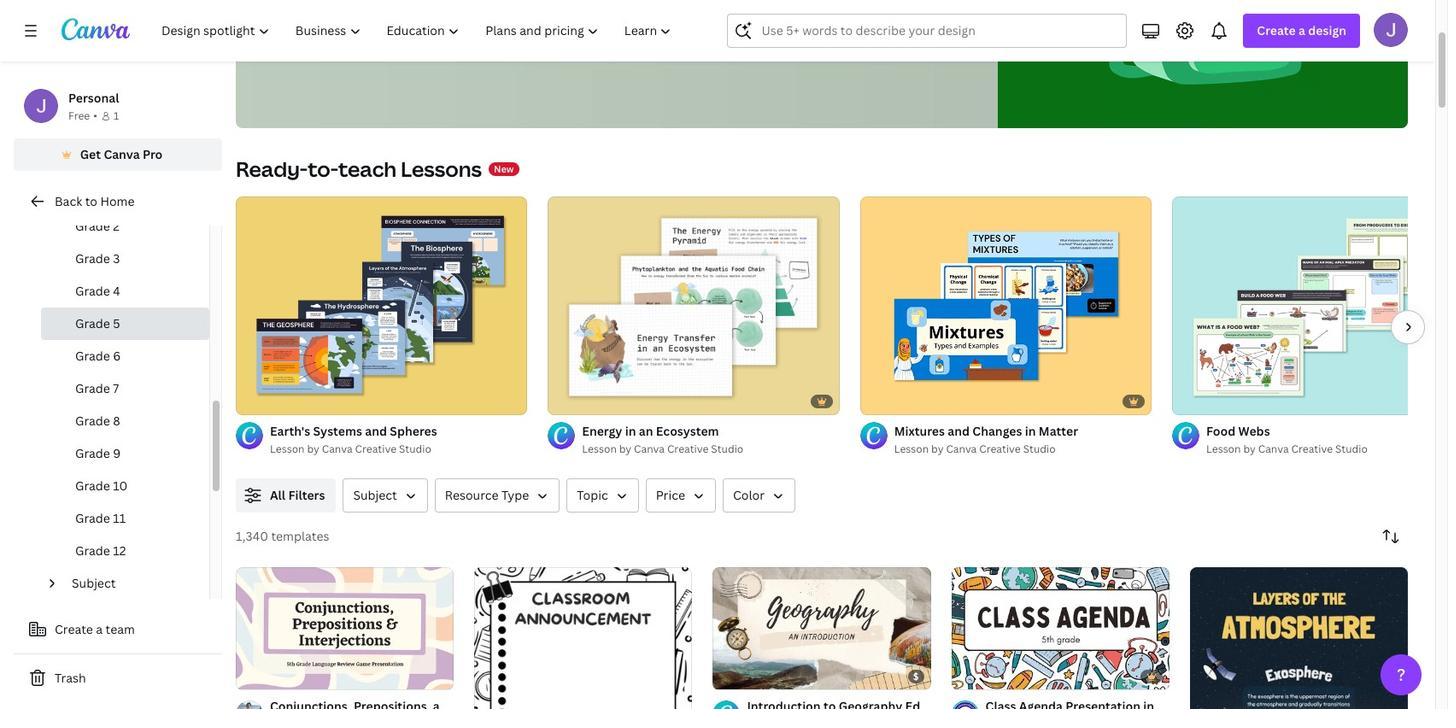 Task type: describe. For each thing, give the bounding box(es) containing it.
3
[[113, 250, 120, 267]]

1 horizontal spatial 10
[[982, 669, 994, 682]]

grade 9
[[75, 445, 121, 461]]

a for team
[[96, 621, 103, 637]]

lesson inside the food webs lesson by canva creative studio
[[1207, 442, 1241, 456]]

filters
[[288, 487, 325, 503]]

creative inside the food webs lesson by canva creative studio
[[1292, 442, 1333, 456]]

mixtures and changes in matter link
[[894, 422, 1152, 441]]

grade for grade 8
[[75, 413, 110, 429]]

energy in an ecosystem image
[[548, 197, 840, 415]]

mixtures and changes in matter image
[[860, 197, 1152, 415]]

next
[[577, 7, 605, 26]]

grade for grade 3
[[75, 250, 110, 267]]

by inside mixtures and changes in matter lesson by canva creative studio
[[931, 442, 944, 456]]

an
[[639, 423, 653, 439]]

grade 4 link
[[41, 275, 209, 308]]

canva inside the energy in an ecosystem lesson by canva creative studio
[[634, 442, 665, 456]]

grade for grade 2
[[75, 218, 110, 234]]

studio inside the energy in an ecosystem lesson by canva creative studio
[[711, 442, 744, 456]]

•
[[93, 109, 97, 123]]

create for create a team
[[55, 621, 93, 637]]

of for 10
[[971, 669, 980, 682]]

free •
[[68, 109, 97, 123]]

grade for grade 7
[[75, 380, 110, 396]]

1 of 17
[[248, 669, 276, 682]]

resource type
[[445, 487, 529, 503]]

lesson by canva creative studio link for by
[[1207, 441, 1448, 458]]

price button
[[646, 479, 716, 513]]

1 for 1 of 10
[[964, 669, 969, 682]]

grade 2 link
[[41, 210, 209, 243]]

personal
[[68, 90, 119, 106]]

energy in an ecosystem lesson by canva creative studio
[[582, 423, 744, 456]]

1 of 17 link
[[236, 567, 454, 690]]

food webs image
[[1172, 197, 1448, 415]]

lesson inside mixtures and changes in matter lesson by canva creative studio
[[894, 442, 929, 456]]

high
[[315, 7, 343, 26]]

0 horizontal spatial design
[[609, 7, 652, 26]]

pro
[[143, 146, 163, 162]]

6
[[113, 348, 121, 364]]

lesson by canva creative studio link for in
[[894, 441, 1152, 458]]

Sort by button
[[1374, 520, 1408, 554]]

1 for 1
[[114, 109, 119, 123]]

new
[[494, 162, 514, 175]]

8
[[113, 413, 120, 429]]

grade 10
[[75, 478, 128, 494]]

lesson by canva creative studio link for ecosystem
[[582, 441, 840, 458]]

energy in an ecosystem link
[[582, 422, 840, 441]]

ready-
[[236, 155, 308, 183]]

lesson inside earth's systems and spheres lesson by canva creative studio
[[270, 442, 305, 456]]

energy
[[582, 423, 622, 439]]

color
[[733, 487, 765, 503]]

grade 8
[[75, 413, 120, 429]]

grade 5
[[75, 315, 120, 332]]

studio inside mixtures and changes in matter lesson by canva creative studio
[[1023, 442, 1056, 456]]

of for 17
[[255, 669, 265, 682]]

0 horizontal spatial 10
[[113, 478, 128, 494]]

0 vertical spatial subject button
[[343, 479, 428, 513]]

matter
[[1039, 423, 1078, 439]]

grade 11 link
[[41, 502, 209, 535]]

conjunctions, prepositions, and interjections language review game presentation in pastel simple style image
[[236, 567, 454, 690]]

4
[[113, 283, 120, 299]]

food webs lesson by canva creative studio
[[1207, 423, 1368, 456]]

grade 7 link
[[41, 373, 209, 405]]

topic button
[[567, 479, 639, 513]]

grade for grade 6
[[75, 348, 110, 364]]

grade 2
[[75, 218, 120, 234]]

trash link
[[14, 661, 222, 696]]

grade 11
[[75, 510, 126, 526]]

lesson inside the energy in an ecosystem lesson by canva creative studio
[[582, 442, 617, 456]]

1 for 1 of 9
[[725, 669, 730, 682]]

lessons
[[401, 155, 482, 183]]

earth's systems and spheres image
[[236, 197, 528, 415]]

free
[[68, 109, 90, 123]]

spheres
[[390, 423, 437, 439]]

changes
[[973, 423, 1022, 439]]

webs
[[1239, 423, 1270, 439]]

resource type button
[[435, 479, 560, 513]]

earth's
[[270, 423, 310, 439]]

to-
[[308, 155, 338, 183]]

jacob simon image
[[1374, 13, 1408, 47]]

creative inside mixtures and changes in matter lesson by canva creative studio
[[979, 442, 1021, 456]]

11
[[113, 510, 126, 526]]

lesson by canva creative studio link for spheres
[[270, 441, 528, 458]]

7
[[113, 380, 119, 396]]

1 vertical spatial subject button
[[65, 567, 199, 600]]

back to home
[[55, 193, 135, 209]]

grade 10 link
[[41, 470, 209, 502]]

by inside the energy in an ecosystem lesson by canva creative studio
[[619, 442, 632, 456]]

1,340
[[236, 528, 268, 544]]

ecosystem
[[656, 423, 719, 439]]

canva inside mixtures and changes in matter lesson by canva creative studio
[[946, 442, 977, 456]]

12
[[113, 543, 126, 559]]

grade for grade 5
[[75, 315, 110, 332]]

ready-to-teach lessons
[[236, 155, 482, 183]]

grade 9 link
[[41, 438, 209, 470]]

grade 6
[[75, 348, 121, 364]]

1 horizontal spatial 5
[[439, 7, 447, 26]]

studio inside the food webs lesson by canva creative studio
[[1336, 442, 1368, 456]]

get canva pro
[[80, 146, 163, 162]]

introduction to geography education presentation in a brown and beige scrapbook style image
[[713, 567, 931, 690]]



Task type: locate. For each thing, give the bounding box(es) containing it.
in inside mixtures and changes in matter lesson by canva creative studio
[[1025, 423, 1036, 439]]

0 vertical spatial 10
[[113, 478, 128, 494]]

create inside button
[[55, 621, 93, 637]]

canva down 'systems'
[[322, 442, 353, 456]]

canva down webs
[[1258, 442, 1289, 456]]

a
[[1299, 22, 1306, 38], [96, 621, 103, 637]]

and
[[365, 423, 387, 439], [948, 423, 970, 439]]

grade left '3'
[[75, 250, 110, 267]]

a inside dropdown button
[[1299, 22, 1306, 38]]

1 of 10
[[964, 669, 994, 682]]

creative down food webs link on the right of page
[[1292, 442, 1333, 456]]

1 by from the left
[[307, 442, 319, 456]]

creative inside earth's systems and spheres lesson by canva creative studio
[[355, 442, 397, 456]]

canva down changes
[[946, 442, 977, 456]]

topic
[[577, 487, 608, 503]]

lesson by canva creative studio link down webs
[[1207, 441, 1448, 458]]

1 vertical spatial 10
[[982, 669, 994, 682]]

0 vertical spatial 9
[[113, 445, 121, 461]]

grade 7
[[75, 380, 119, 396]]

1 horizontal spatial subject button
[[343, 479, 428, 513]]

back to home link
[[14, 185, 222, 219]]

canva down an
[[634, 442, 665, 456]]

2 of from the left
[[732, 669, 742, 682]]

$
[[913, 670, 919, 683]]

by down earth's
[[307, 442, 319, 456]]

10 down the grade 9 link
[[113, 478, 128, 494]]

all
[[270, 487, 285, 503]]

0 horizontal spatial create
[[55, 621, 93, 637]]

studio down the spheres
[[399, 442, 431, 456]]

and left changes
[[948, 423, 970, 439]]

browse
[[263, 7, 312, 26]]

top level navigation element
[[150, 14, 687, 48]]

3 studio from the left
[[1023, 442, 1056, 456]]

classroom announcement poster in black and white illustrative style image
[[474, 567, 692, 709]]

grade 12
[[75, 543, 126, 559]]

price
[[656, 487, 685, 503]]

grade left '8'
[[75, 413, 110, 429]]

1 studio from the left
[[399, 442, 431, 456]]

grade down grade 4
[[75, 315, 110, 332]]

all filters
[[270, 487, 325, 503]]

create inside dropdown button
[[1257, 22, 1296, 38]]

for
[[520, 7, 540, 26]]

subject down earth's systems and spheres lesson by canva creative studio
[[353, 487, 397, 503]]

grade for grade 4
[[75, 283, 110, 299]]

4 by from the left
[[1244, 442, 1256, 456]]

create a team button
[[14, 613, 222, 647]]

1 horizontal spatial create
[[1257, 22, 1296, 38]]

0 horizontal spatial of
[[255, 669, 265, 682]]

create for create a design
[[1257, 22, 1296, 38]]

class agenda presentation in white pink and blue doodle style image
[[952, 567, 1170, 690]]

creative down changes
[[979, 442, 1021, 456]]

subject button down 12
[[65, 567, 199, 600]]

grade
[[396, 7, 436, 26], [75, 218, 110, 234], [75, 250, 110, 267], [75, 283, 110, 299], [75, 315, 110, 332], [75, 348, 110, 364], [75, 380, 110, 396], [75, 413, 110, 429], [75, 445, 110, 461], [75, 478, 110, 494], [75, 510, 110, 526], [75, 543, 110, 559]]

studio down energy in an ecosystem "link"
[[711, 442, 744, 456]]

2 by from the left
[[619, 442, 632, 456]]

of
[[255, 669, 265, 682], [732, 669, 742, 682], [971, 669, 980, 682]]

lesson by canva creative studio link down the spheres
[[270, 441, 528, 458]]

of for 9
[[732, 669, 742, 682]]

5 down 4
[[113, 315, 120, 332]]

1 horizontal spatial of
[[732, 669, 742, 682]]

grade 3
[[75, 250, 120, 267]]

design right next
[[609, 7, 652, 26]]

1 of 10 link
[[952, 567, 1170, 690]]

lesson down food
[[1207, 442, 1241, 456]]

grade for grade 11
[[75, 510, 110, 526]]

and left the spheres
[[365, 423, 387, 439]]

1 horizontal spatial subject
[[353, 487, 397, 503]]

lesson by canva creative studio link
[[270, 441, 528, 458], [582, 441, 840, 458], [894, 441, 1152, 458], [1207, 441, 1448, 458]]

1 horizontal spatial in
[[1025, 423, 1036, 439]]

canva inside button
[[104, 146, 140, 162]]

1 in from the left
[[625, 423, 636, 439]]

create a design
[[1257, 22, 1347, 38]]

1 horizontal spatial and
[[948, 423, 970, 439]]

3 lesson from the left
[[894, 442, 929, 456]]

grade left 7
[[75, 380, 110, 396]]

get
[[80, 146, 101, 162]]

a for design
[[1299, 22, 1306, 38]]

canva inside earth's systems and spheres lesson by canva creative studio
[[322, 442, 353, 456]]

3 of from the left
[[971, 669, 980, 682]]

resource
[[445, 487, 499, 503]]

creative down the earth's systems and spheres link
[[355, 442, 397, 456]]

0 horizontal spatial 9
[[113, 445, 121, 461]]

grade 6 link
[[41, 340, 209, 373]]

0 horizontal spatial in
[[625, 423, 636, 439]]

food webs link
[[1207, 422, 1448, 441]]

back
[[55, 193, 82, 209]]

0 horizontal spatial 5
[[113, 315, 120, 332]]

studio inside earth's systems and spheres lesson by canva creative studio
[[399, 442, 431, 456]]

quality
[[347, 7, 393, 26]]

1 vertical spatial 9
[[744, 669, 750, 682]]

browse high quality grade 5 templates for your next design
[[263, 7, 652, 26]]

2 studio from the left
[[711, 442, 744, 456]]

earth's systems and spheres lesson by canva creative studio
[[270, 423, 437, 456]]

1 horizontal spatial templates
[[451, 7, 517, 26]]

5
[[439, 7, 447, 26], [113, 315, 120, 332]]

in
[[625, 423, 636, 439], [1025, 423, 1036, 439]]

mixtures and changes in matter lesson by canva creative studio
[[894, 423, 1078, 456]]

in left matter
[[1025, 423, 1036, 439]]

templates left for
[[451, 7, 517, 26]]

grade 4
[[75, 283, 120, 299]]

2 in from the left
[[1025, 423, 1036, 439]]

design left the jacob simon image
[[1308, 22, 1347, 38]]

0 horizontal spatial templates
[[271, 528, 329, 544]]

1 vertical spatial templates
[[271, 528, 329, 544]]

4 lesson from the left
[[1207, 442, 1241, 456]]

1 of 9
[[725, 669, 750, 682]]

subject button
[[343, 479, 428, 513], [65, 567, 199, 600]]

grade down grade 9
[[75, 478, 110, 494]]

1 for 1 of 17
[[248, 669, 253, 682]]

design
[[609, 7, 652, 26], [1308, 22, 1347, 38]]

grade left 6
[[75, 348, 110, 364]]

by down energy
[[619, 442, 632, 456]]

lesson down mixtures
[[894, 442, 929, 456]]

5 right 'quality'
[[439, 7, 447, 26]]

layers of the atmosphere education infographic in blue realistic style image
[[1190, 567, 1408, 709]]

3 by from the left
[[931, 442, 944, 456]]

your
[[543, 7, 573, 26]]

1 horizontal spatial 9
[[744, 669, 750, 682]]

1 horizontal spatial a
[[1299, 22, 1306, 38]]

grade for grade 9
[[75, 445, 110, 461]]

1 vertical spatial a
[[96, 621, 103, 637]]

0 horizontal spatial and
[[365, 423, 387, 439]]

0 vertical spatial 5
[[439, 7, 447, 26]]

10 right $
[[982, 669, 994, 682]]

a inside button
[[96, 621, 103, 637]]

0 horizontal spatial a
[[96, 621, 103, 637]]

and inside mixtures and changes in matter lesson by canva creative studio
[[948, 423, 970, 439]]

17
[[267, 669, 276, 682]]

earth's systems and spheres link
[[270, 422, 528, 441]]

by inside earth's systems and spheres lesson by canva creative studio
[[307, 442, 319, 456]]

4 creative from the left
[[1292, 442, 1333, 456]]

food
[[1207, 423, 1236, 439]]

3 lesson by canva creative studio link from the left
[[894, 441, 1152, 458]]

1 of from the left
[[255, 669, 265, 682]]

0 horizontal spatial subject button
[[65, 567, 199, 600]]

home
[[100, 193, 135, 209]]

by inside the food webs lesson by canva creative studio
[[1244, 442, 1256, 456]]

4 studio from the left
[[1336, 442, 1368, 456]]

grade left 12
[[75, 543, 110, 559]]

1 vertical spatial subject
[[72, 575, 116, 591]]

team
[[106, 621, 135, 637]]

studio
[[399, 442, 431, 456], [711, 442, 744, 456], [1023, 442, 1056, 456], [1336, 442, 1368, 456]]

grade for grade 12
[[75, 543, 110, 559]]

2 lesson from the left
[[582, 442, 617, 456]]

type
[[502, 487, 529, 503]]

studio down food webs link on the right of page
[[1336, 442, 1368, 456]]

3 creative from the left
[[979, 442, 1021, 456]]

grade 12 link
[[41, 535, 209, 567]]

2 creative from the left
[[667, 442, 709, 456]]

1 and from the left
[[365, 423, 387, 439]]

and inside earth's systems and spheres lesson by canva creative studio
[[365, 423, 387, 439]]

by down webs
[[1244, 442, 1256, 456]]

Search search field
[[762, 15, 1116, 47]]

canva inside the food webs lesson by canva creative studio
[[1258, 442, 1289, 456]]

1 creative from the left
[[355, 442, 397, 456]]

lesson by canva creative studio link down changes
[[894, 441, 1152, 458]]

grade down grade 8
[[75, 445, 110, 461]]

1,340 templates
[[236, 528, 329, 544]]

0 vertical spatial a
[[1299, 22, 1306, 38]]

0 vertical spatial create
[[1257, 22, 1296, 38]]

1
[[114, 109, 119, 123], [248, 669, 253, 682], [725, 669, 730, 682], [964, 669, 969, 682]]

1 of 9 link
[[713, 567, 931, 690]]

grade left 11
[[75, 510, 110, 526]]

to
[[85, 193, 97, 209]]

color button
[[723, 479, 796, 513]]

grade for grade 10
[[75, 478, 110, 494]]

1 lesson by canva creative studio link from the left
[[270, 441, 528, 458]]

creative inside the energy in an ecosystem lesson by canva creative studio
[[667, 442, 709, 456]]

grade right 'quality'
[[396, 7, 436, 26]]

grade left 2
[[75, 218, 110, 234]]

by
[[307, 442, 319, 456], [619, 442, 632, 456], [931, 442, 944, 456], [1244, 442, 1256, 456]]

canva
[[104, 146, 140, 162], [322, 442, 353, 456], [634, 442, 665, 456], [946, 442, 977, 456], [1258, 442, 1289, 456]]

2 horizontal spatial of
[[971, 669, 980, 682]]

subject button down earth's systems and spheres lesson by canva creative studio
[[343, 479, 428, 513]]

systems
[[313, 423, 362, 439]]

in inside the energy in an ecosystem lesson by canva creative studio
[[625, 423, 636, 439]]

lesson down earth's
[[270, 442, 305, 456]]

2 and from the left
[[948, 423, 970, 439]]

grade left 4
[[75, 283, 110, 299]]

get canva pro button
[[14, 138, 222, 171]]

templates down the all filters
[[271, 528, 329, 544]]

in left an
[[625, 423, 636, 439]]

subject down grade 12
[[72, 575, 116, 591]]

by down mixtures
[[931, 442, 944, 456]]

1 vertical spatial create
[[55, 621, 93, 637]]

teach
[[338, 155, 397, 183]]

mixtures
[[894, 423, 945, 439]]

canva left pro
[[104, 146, 140, 162]]

0 vertical spatial templates
[[451, 7, 517, 26]]

grade 8 link
[[41, 405, 209, 438]]

studio down mixtures and changes in matter link
[[1023, 442, 1056, 456]]

design inside create a design dropdown button
[[1308, 22, 1347, 38]]

0 vertical spatial subject
[[353, 487, 397, 503]]

1 horizontal spatial design
[[1308, 22, 1347, 38]]

1 vertical spatial 5
[[113, 315, 120, 332]]

0 horizontal spatial subject
[[72, 575, 116, 591]]

2 lesson by canva creative studio link from the left
[[582, 441, 840, 458]]

create a team
[[55, 621, 135, 637]]

lesson by canva creative studio link down ecosystem
[[582, 441, 840, 458]]

templates
[[451, 7, 517, 26], [271, 528, 329, 544]]

2
[[113, 218, 120, 234]]

4 lesson by canva creative studio link from the left
[[1207, 441, 1448, 458]]

lesson down energy
[[582, 442, 617, 456]]

all filters button
[[236, 479, 336, 513]]

trash
[[55, 670, 86, 686]]

None search field
[[728, 14, 1127, 48]]

1 lesson from the left
[[270, 442, 305, 456]]

creative down ecosystem
[[667, 442, 709, 456]]

create a design button
[[1244, 14, 1360, 48]]

grade 3 link
[[41, 243, 209, 275]]



Task type: vqa. For each thing, say whether or not it's contained in the screenshot.
1st The from the right
no



